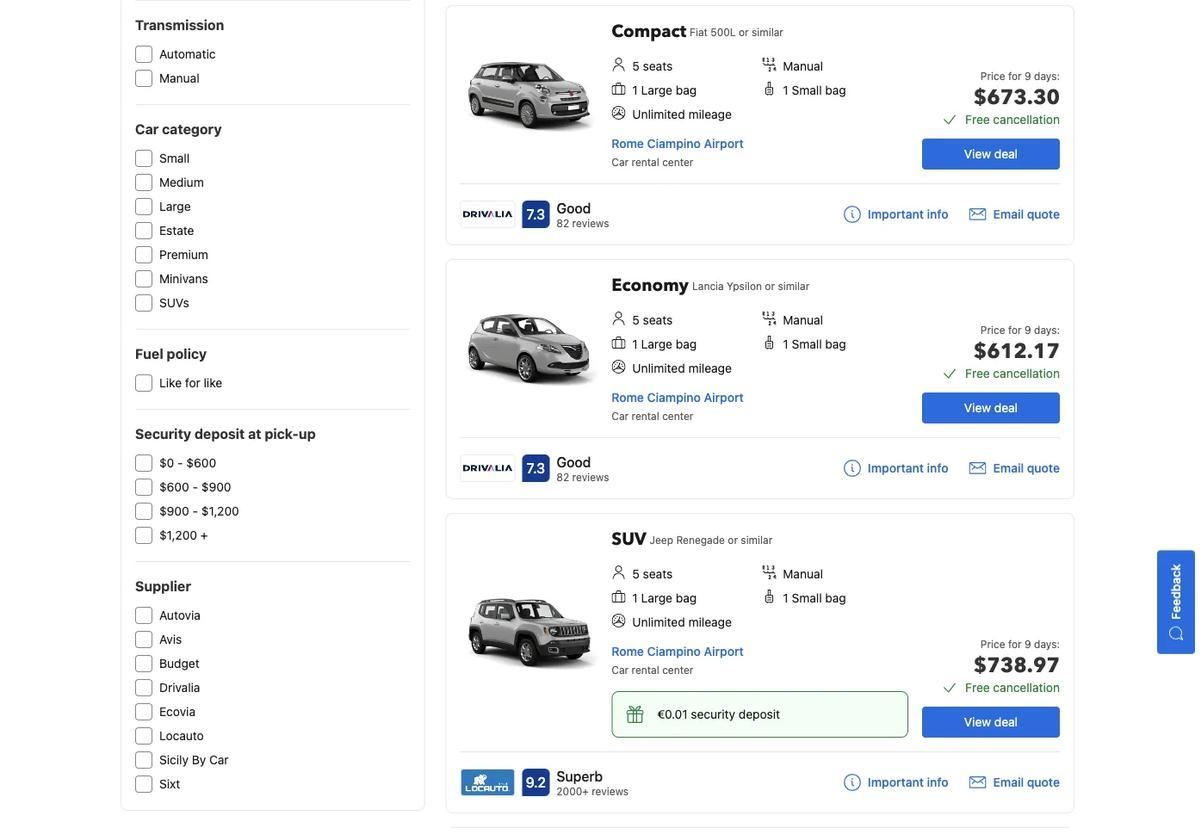 Task type: describe. For each thing, give the bounding box(es) containing it.
estate
[[159, 223, 194, 238]]

unlimited mileage for $612.17
[[632, 361, 732, 375]]

small for compact
[[792, 83, 822, 97]]

suv
[[612, 528, 646, 552]]

9.2 element
[[522, 769, 550, 797]]

good 82 reviews for $673.30
[[557, 200, 609, 229]]

unlimited for $673.30
[[632, 107, 685, 121]]

manual for suv
[[783, 567, 823, 581]]

9.2
[[526, 775, 546, 791]]

quote for $612.17
[[1027, 461, 1060, 475]]

security deposit at pick-up
[[135, 426, 316, 442]]

5 seats for $673.30
[[632, 59, 673, 73]]

3 rental from the top
[[632, 664, 659, 676]]

ecovia
[[159, 705, 196, 719]]

9 for $612.17
[[1025, 324, 1031, 336]]

product card group containing $673.30
[[445, 5, 1081, 245]]

3 1 small bag from the top
[[783, 591, 846, 605]]

reviews inside the superb 2000+ reviews
[[592, 785, 629, 797]]

good 82 reviews for $612.17
[[557, 454, 609, 483]]

2000+
[[557, 785, 589, 797]]

sicily by car
[[159, 753, 229, 767]]

cancellation for $673.30
[[993, 112, 1060, 127]]

like
[[204, 376, 222, 390]]

or inside suv jeep renegade or similar
[[728, 534, 738, 546]]

car for compact
[[612, 156, 629, 168]]

1 vertical spatial $900
[[159, 504, 189, 518]]

0 vertical spatial $600
[[186, 456, 216, 470]]

3 rome ciampino airport button from the top
[[612, 645, 744, 659]]

drivalia
[[159, 681, 200, 695]]

1 large bag for $612.17
[[632, 337, 697, 351]]

sicily
[[159, 753, 189, 767]]

price for 9 days: $673.30
[[974, 70, 1060, 112]]

info for $612.17
[[927, 461, 949, 475]]

$0 - $600
[[159, 456, 216, 470]]

500l
[[711, 26, 736, 38]]

email quote button for $612.17
[[969, 460, 1060, 477]]

airport for $612.17
[[704, 391, 744, 405]]

seats for $612.17
[[643, 313, 673, 327]]

pick-
[[265, 426, 299, 442]]

view deal button for $612.17
[[922, 393, 1060, 424]]

important for $612.17
[[868, 461, 924, 475]]

price for $673.30
[[981, 70, 1005, 82]]

free for $738.97
[[965, 681, 990, 695]]

minivans
[[159, 272, 208, 286]]

- for $0
[[177, 456, 183, 470]]

view deal button for $673.30
[[922, 139, 1060, 170]]

3 center from the top
[[662, 664, 694, 676]]

or for $673.30
[[739, 26, 749, 38]]

3 rome ciampino airport car rental center from the top
[[612, 645, 744, 676]]

mileage for $673.30
[[688, 107, 732, 121]]

quote for $673.30
[[1027, 207, 1060, 221]]

cancellation for $612.17
[[993, 366, 1060, 381]]

email for $673.30
[[993, 207, 1024, 221]]

car for suv
[[612, 664, 629, 676]]

rome ciampino airport car rental center for $612.17
[[612, 391, 744, 422]]

transmission
[[135, 17, 224, 33]]

similar for $612.17
[[778, 280, 810, 292]]

compact fiat 500l or similar
[[612, 20, 784, 43]]

large for compact
[[641, 83, 673, 97]]

- for $600
[[193, 480, 198, 494]]

for for $673.30
[[1008, 70, 1022, 82]]

1 horizontal spatial $900
[[201, 480, 231, 494]]

9 for $673.30
[[1025, 70, 1031, 82]]

3 info from the top
[[927, 775, 949, 790]]

3 rome from the top
[[612, 645, 644, 659]]

email quote button for $673.30
[[969, 206, 1060, 223]]

ypsilon
[[727, 280, 762, 292]]

important info for $673.30
[[868, 207, 949, 221]]

$1,200 +
[[159, 528, 208, 542]]

supplied by locauto image
[[461, 770, 514, 796]]

3 important from the top
[[868, 775, 924, 790]]

budget
[[159, 657, 200, 671]]

3 important info button from the top
[[844, 774, 949, 791]]

email for $612.17
[[993, 461, 1024, 475]]

3 important info from the top
[[868, 775, 949, 790]]

1 small bag for $612.17
[[783, 337, 846, 351]]

policy
[[167, 346, 207, 362]]

supplied by drivalia image for $673.30
[[461, 201, 514, 227]]

0 horizontal spatial deposit
[[195, 426, 245, 442]]

large up estate
[[159, 199, 191, 214]]

center for $612.17
[[662, 410, 694, 422]]

rome ciampino airport button for $673.30
[[612, 136, 744, 151]]

3 5 from the top
[[632, 567, 640, 581]]

suv jeep renegade or similar
[[612, 528, 773, 552]]

3 unlimited mileage from the top
[[632, 615, 732, 629]]

€0.01
[[657, 707, 688, 722]]

superb 2000+ reviews
[[557, 769, 629, 797]]

3 5 seats from the top
[[632, 567, 673, 581]]

reviews for $612.17
[[572, 471, 609, 483]]

large for suv
[[641, 591, 673, 605]]

82 for $673.30
[[557, 217, 569, 229]]

jeep
[[650, 534, 673, 546]]

3 seats from the top
[[643, 567, 673, 581]]

days: for $673.30
[[1034, 70, 1060, 82]]

1 small bag for $673.30
[[783, 83, 846, 97]]

superb
[[557, 769, 603, 785]]

3 mileage from the top
[[688, 615, 732, 629]]

$612.17
[[974, 337, 1060, 366]]

rental for $673.30
[[632, 156, 659, 168]]

for left like
[[185, 376, 200, 390]]

small for economy
[[792, 337, 822, 351]]

feedback
[[1169, 564, 1183, 620]]

free cancellation for $612.17
[[965, 366, 1060, 381]]

premium
[[159, 248, 208, 262]]

by
[[192, 753, 206, 767]]

customer rating 9.2 superb element
[[557, 766, 629, 787]]

ciampino for $612.17
[[647, 391, 701, 405]]

mileage for $612.17
[[688, 361, 732, 375]]

1 vertical spatial $1,200
[[159, 528, 197, 542]]

5 for $612.17
[[632, 313, 640, 327]]

or for $612.17
[[765, 280, 775, 292]]

center for $673.30
[[662, 156, 694, 168]]

price for $738.97
[[981, 638, 1005, 650]]

view deal for $612.17
[[964, 401, 1018, 415]]

$738.97
[[974, 651, 1060, 680]]

3 quote from the top
[[1027, 775, 1060, 790]]

fiat
[[690, 26, 708, 38]]

3 unlimited from the top
[[632, 615, 685, 629]]

7.3 element for $673.30
[[522, 201, 550, 228]]

automatic
[[159, 47, 216, 61]]

sixt
[[159, 777, 180, 791]]

free for $673.30
[[965, 112, 990, 127]]

important info button for $673.30
[[844, 206, 949, 223]]

1 large bag for $673.30
[[632, 83, 697, 97]]



Task type: locate. For each thing, give the bounding box(es) containing it.
suvs
[[159, 296, 189, 310]]

customer rating 7.3 good element for $612.17
[[557, 452, 609, 473]]

manual for compact
[[783, 59, 823, 73]]

1 email quote from the top
[[993, 207, 1060, 221]]

$1,200 left '+'
[[159, 528, 197, 542]]

free cancellation down $738.97 at the right of page
[[965, 681, 1060, 695]]

similar right 'ypsilon'
[[778, 280, 810, 292]]

3 view deal from the top
[[964, 715, 1018, 729]]

1 vertical spatial quote
[[1027, 461, 1060, 475]]

deal for $738.97
[[994, 715, 1018, 729]]

unlimited
[[632, 107, 685, 121], [632, 361, 685, 375], [632, 615, 685, 629]]

9 inside price for 9 days: $673.30
[[1025, 70, 1031, 82]]

mileage down renegade
[[688, 615, 732, 629]]

free down $738.97 at the right of page
[[965, 681, 990, 695]]

good
[[557, 200, 591, 217], [557, 454, 591, 471]]

view deal button down $673.30
[[922, 139, 1060, 170]]

large down compact
[[641, 83, 673, 97]]

0 vertical spatial email quote button
[[969, 206, 1060, 223]]

2 5 seats from the top
[[632, 313, 673, 327]]

2 vertical spatial important info button
[[844, 774, 949, 791]]

82 for $612.17
[[557, 471, 569, 483]]

compact
[[612, 20, 686, 43]]

1 mileage from the top
[[688, 107, 732, 121]]

2 info from the top
[[927, 461, 949, 475]]

deal for $612.17
[[994, 401, 1018, 415]]

security
[[135, 426, 191, 442]]

economy
[[612, 274, 689, 298]]

0 vertical spatial cancellation
[[993, 112, 1060, 127]]

0 vertical spatial mileage
[[688, 107, 732, 121]]

price for 9 days: $738.97
[[974, 638, 1060, 680]]

mileage down lancia
[[688, 361, 732, 375]]

- for $900
[[193, 504, 198, 518]]

autovia
[[159, 608, 201, 623]]

center
[[662, 156, 694, 168], [662, 410, 694, 422], [662, 664, 694, 676]]

2 unlimited from the top
[[632, 361, 685, 375]]

quote
[[1027, 207, 1060, 221], [1027, 461, 1060, 475], [1027, 775, 1060, 790]]

airport for $673.30
[[704, 136, 744, 151]]

1 important info from the top
[[868, 207, 949, 221]]

0 vertical spatial -
[[177, 456, 183, 470]]

3 price from the top
[[981, 638, 1005, 650]]

like
[[159, 376, 182, 390]]

for up $673.30
[[1008, 70, 1022, 82]]

1 large bag down jeep
[[632, 591, 697, 605]]

small for suv
[[792, 591, 822, 605]]

for for $612.17
[[1008, 324, 1022, 336]]

view for $738.97
[[964, 715, 991, 729]]

0 horizontal spatial $1,200
[[159, 528, 197, 542]]

similar inside economy lancia ypsilon or similar
[[778, 280, 810, 292]]

1 view from the top
[[964, 147, 991, 161]]

avis
[[159, 632, 182, 647]]

view down "$612.17" on the top right
[[964, 401, 991, 415]]

view deal button down $738.97 at the right of page
[[922, 707, 1060, 738]]

2 vertical spatial price
[[981, 638, 1005, 650]]

supplier
[[135, 578, 191, 595]]

2 days: from the top
[[1034, 324, 1060, 336]]

economy lancia ypsilon or similar
[[612, 274, 810, 298]]

small
[[792, 83, 822, 97], [159, 151, 190, 165], [792, 337, 822, 351], [792, 591, 822, 605]]

1 email from the top
[[993, 207, 1024, 221]]

or right renegade
[[728, 534, 738, 546]]

1 vertical spatial rome ciampino airport button
[[612, 391, 744, 405]]

3 email quote from the top
[[993, 775, 1060, 790]]

1 seats from the top
[[643, 59, 673, 73]]

email quote for $612.17
[[993, 461, 1060, 475]]

days: up "$612.17" on the top right
[[1034, 324, 1060, 336]]

1 82 from the top
[[557, 217, 569, 229]]

$900
[[201, 480, 231, 494], [159, 504, 189, 518]]

2 email quote from the top
[[993, 461, 1060, 475]]

seats down jeep
[[643, 567, 673, 581]]

7.3 element
[[522, 201, 550, 228], [522, 455, 550, 482]]

1 vertical spatial important info
[[868, 461, 949, 475]]

9 up $738.97 at the right of page
[[1025, 638, 1031, 650]]

or inside economy lancia ypsilon or similar
[[765, 280, 775, 292]]

- up $900 - $1,200
[[193, 480, 198, 494]]

2 view from the top
[[964, 401, 991, 415]]

0 vertical spatial important info button
[[844, 206, 949, 223]]

rome for $673.30
[[612, 136, 644, 151]]

free down "$612.17" on the top right
[[965, 366, 990, 381]]

1 important info button from the top
[[844, 206, 949, 223]]

manual
[[783, 59, 823, 73], [159, 71, 199, 85], [783, 313, 823, 327], [783, 567, 823, 581]]

5
[[632, 59, 640, 73], [632, 313, 640, 327], [632, 567, 640, 581]]

1 large bag down compact
[[632, 83, 697, 97]]

seats for $673.30
[[643, 59, 673, 73]]

view down $673.30
[[964, 147, 991, 161]]

large down the 'economy'
[[641, 337, 673, 351]]

2 good from the top
[[557, 454, 591, 471]]

2 vertical spatial info
[[927, 775, 949, 790]]

days: inside price for 9 days: $738.97
[[1034, 638, 1060, 650]]

0 vertical spatial view deal
[[964, 147, 1018, 161]]

1 vertical spatial view deal
[[964, 401, 1018, 415]]

0 vertical spatial 5 seats
[[632, 59, 673, 73]]

1 cancellation from the top
[[993, 112, 1060, 127]]

1 vertical spatial view
[[964, 401, 991, 415]]

1 days: from the top
[[1034, 70, 1060, 82]]

lancia
[[692, 280, 724, 292]]

1 vertical spatial mileage
[[688, 361, 732, 375]]

1 deal from the top
[[994, 147, 1018, 161]]

price for $612.17
[[981, 324, 1005, 336]]

3 email quote button from the top
[[969, 774, 1060, 791]]

2 vertical spatial email
[[993, 775, 1024, 790]]

0 vertical spatial view
[[964, 147, 991, 161]]

1 vertical spatial ciampino
[[647, 391, 701, 405]]

cancellation down $673.30
[[993, 112, 1060, 127]]

free cancellation
[[965, 112, 1060, 127], [965, 366, 1060, 381], [965, 681, 1060, 695]]

5 down compact
[[632, 59, 640, 73]]

deposit left at
[[195, 426, 245, 442]]

price inside price for 9 days: $738.97
[[981, 638, 1005, 650]]

security
[[691, 707, 735, 722]]

cancellation down "$612.17" on the top right
[[993, 366, 1060, 381]]

0 vertical spatial center
[[662, 156, 694, 168]]

$900 up "$1,200 +"
[[159, 504, 189, 518]]

1 vertical spatial deal
[[994, 401, 1018, 415]]

2 7.3 element from the top
[[522, 455, 550, 482]]

2 seats from the top
[[643, 313, 673, 327]]

1 1 small bag from the top
[[783, 83, 846, 97]]

3 1 large bag from the top
[[632, 591, 697, 605]]

days: inside price for 9 days: $612.17
[[1034, 324, 1060, 336]]

important info button for $612.17
[[844, 460, 949, 477]]

view deal down $738.97 at the right of page
[[964, 715, 1018, 729]]

good for $673.30
[[557, 200, 591, 217]]

0 vertical spatial deposit
[[195, 426, 245, 442]]

2 vertical spatial free cancellation
[[965, 681, 1060, 695]]

0 vertical spatial airport
[[704, 136, 744, 151]]

2 email from the top
[[993, 461, 1024, 475]]

similar inside the compact fiat 500l or similar
[[752, 26, 784, 38]]

2 supplied by drivalia image from the top
[[461, 456, 514, 481]]

$1,200 up '+'
[[201, 504, 239, 518]]

5 seats for $612.17
[[632, 313, 673, 327]]

deal down $673.30
[[994, 147, 1018, 161]]

2 product card group from the top
[[445, 259, 1081, 499]]

mileage
[[688, 107, 732, 121], [688, 361, 732, 375], [688, 615, 732, 629]]

good for $612.17
[[557, 454, 591, 471]]

1 vertical spatial good 82 reviews
[[557, 454, 609, 483]]

important for $673.30
[[868, 207, 924, 221]]

3 9 from the top
[[1025, 638, 1031, 650]]

2 vertical spatial cancellation
[[993, 681, 1060, 695]]

9 up "$612.17" on the top right
[[1025, 324, 1031, 336]]

$600 - $900
[[159, 480, 231, 494]]

1 rome from the top
[[612, 136, 644, 151]]

1 unlimited from the top
[[632, 107, 685, 121]]

days: for $612.17
[[1034, 324, 1060, 336]]

1 supplied by drivalia image from the top
[[461, 201, 514, 227]]

free down $673.30
[[965, 112, 990, 127]]

0 horizontal spatial or
[[728, 534, 738, 546]]

free cancellation down $673.30
[[965, 112, 1060, 127]]

1 rome ciampino airport car rental center from the top
[[612, 136, 744, 168]]

2 1 large bag from the top
[[632, 337, 697, 351]]

similar right renegade
[[741, 534, 773, 546]]

unlimited mileage for $673.30
[[632, 107, 732, 121]]

large for economy
[[641, 337, 673, 351]]

$900 - $1,200
[[159, 504, 239, 518]]

1 email quote button from the top
[[969, 206, 1060, 223]]

5 seats down compact
[[632, 59, 673, 73]]

1 ciampino from the top
[[647, 136, 701, 151]]

important info
[[868, 207, 949, 221], [868, 461, 949, 475], [868, 775, 949, 790]]

view deal for $673.30
[[964, 147, 1018, 161]]

car category
[[135, 121, 222, 137]]

1 rental from the top
[[632, 156, 659, 168]]

1 vertical spatial good
[[557, 454, 591, 471]]

2 ciampino from the top
[[647, 391, 701, 405]]

for up $738.97 at the right of page
[[1008, 638, 1022, 650]]

2 good 82 reviews from the top
[[557, 454, 609, 483]]

3 view deal button from the top
[[922, 707, 1060, 738]]

2 important info button from the top
[[844, 460, 949, 477]]

1 info from the top
[[927, 207, 949, 221]]

$600 up $600 - $900
[[186, 456, 216, 470]]

0 vertical spatial customer rating 7.3 good element
[[557, 198, 609, 219]]

view deal button for $738.97
[[922, 707, 1060, 738]]

3 free from the top
[[965, 681, 990, 695]]

customer rating 7.3 good element
[[557, 198, 609, 219], [557, 452, 609, 473]]

1 good from the top
[[557, 200, 591, 217]]

days:
[[1034, 70, 1060, 82], [1034, 324, 1060, 336], [1034, 638, 1060, 650]]

1
[[632, 83, 638, 97], [783, 83, 788, 97], [632, 337, 638, 351], [783, 337, 788, 351], [632, 591, 638, 605], [783, 591, 788, 605]]

mileage down fiat
[[688, 107, 732, 121]]

1 horizontal spatial or
[[739, 26, 749, 38]]

2 quote from the top
[[1027, 461, 1060, 475]]

free for $612.17
[[965, 366, 990, 381]]

0 vertical spatial 1 small bag
[[783, 83, 846, 97]]

2 rome ciampino airport car rental center from the top
[[612, 391, 744, 422]]

up
[[299, 426, 316, 442]]

similar right 500l
[[752, 26, 784, 38]]

similar for $673.30
[[752, 26, 784, 38]]

cancellation down $738.97 at the right of page
[[993, 681, 1060, 695]]

view deal down $673.30
[[964, 147, 1018, 161]]

view deal button
[[922, 139, 1060, 170], [922, 393, 1060, 424], [922, 707, 1060, 738]]

supplied by drivalia image for $612.17
[[461, 456, 514, 481]]

email
[[993, 207, 1024, 221], [993, 461, 1024, 475], [993, 775, 1024, 790]]

2 price from the top
[[981, 324, 1005, 336]]

for inside price for 9 days: $612.17
[[1008, 324, 1022, 336]]

0 vertical spatial rental
[[632, 156, 659, 168]]

unlimited for $612.17
[[632, 361, 685, 375]]

2 important from the top
[[868, 461, 924, 475]]

info
[[927, 207, 949, 221], [927, 461, 949, 475], [927, 775, 949, 790]]

2 view deal button from the top
[[922, 393, 1060, 424]]

0 vertical spatial 7.3 element
[[522, 201, 550, 228]]

or right 'ypsilon'
[[765, 280, 775, 292]]

3 ciampino from the top
[[647, 645, 701, 659]]

1 vertical spatial $600
[[159, 480, 189, 494]]

2 vertical spatial 1 small bag
[[783, 591, 846, 605]]

2 vertical spatial free
[[965, 681, 990, 695]]

similar
[[752, 26, 784, 38], [778, 280, 810, 292], [741, 534, 773, 546]]

5 seats down jeep
[[632, 567, 673, 581]]

1 vertical spatial deposit
[[739, 707, 780, 722]]

unlimited mileage
[[632, 107, 732, 121], [632, 361, 732, 375], [632, 615, 732, 629]]

2 vertical spatial product card group
[[445, 513, 1081, 814]]

7.3 for $612.17
[[527, 460, 545, 477]]

0 vertical spatial free
[[965, 112, 990, 127]]

view for $612.17
[[964, 401, 991, 415]]

1 vertical spatial rental
[[632, 410, 659, 422]]

1 vertical spatial 7.3
[[527, 460, 545, 477]]

rome ciampino airport car rental center for $673.30
[[612, 136, 744, 168]]

0 vertical spatial similar
[[752, 26, 784, 38]]

1 vertical spatial price
[[981, 324, 1005, 336]]

1 vertical spatial airport
[[704, 391, 744, 405]]

deal down "$612.17" on the top right
[[994, 401, 1018, 415]]

price up $673.30
[[981, 70, 1005, 82]]

2 important info from the top
[[868, 461, 949, 475]]

2 horizontal spatial or
[[765, 280, 775, 292]]

car for economy
[[612, 410, 629, 422]]

5 seats down the 'economy'
[[632, 313, 673, 327]]

2 82 from the top
[[557, 471, 569, 483]]

rome for $612.17
[[612, 391, 644, 405]]

seats
[[643, 59, 673, 73], [643, 313, 673, 327], [643, 567, 673, 581]]

like for like
[[159, 376, 222, 390]]

2 deal from the top
[[994, 401, 1018, 415]]

1 price from the top
[[981, 70, 1005, 82]]

- down $600 - $900
[[193, 504, 198, 518]]

bag
[[676, 83, 697, 97], [825, 83, 846, 97], [676, 337, 697, 351], [825, 337, 846, 351], [676, 591, 697, 605], [825, 591, 846, 605]]

1 good 82 reviews from the top
[[557, 200, 609, 229]]

1 vertical spatial reviews
[[572, 471, 609, 483]]

1 rome ciampino airport button from the top
[[612, 136, 744, 151]]

1 1 large bag from the top
[[632, 83, 697, 97]]

customer rating 7.3 good element for $673.30
[[557, 198, 609, 219]]

free cancellation for $738.97
[[965, 681, 1060, 695]]

1 vertical spatial info
[[927, 461, 949, 475]]

1 vertical spatial 9
[[1025, 324, 1031, 336]]

0 vertical spatial or
[[739, 26, 749, 38]]

2 vertical spatial rome ciampino airport car rental center
[[612, 645, 744, 676]]

$900 up $900 - $1,200
[[201, 480, 231, 494]]

$1,200
[[201, 504, 239, 518], [159, 528, 197, 542]]

medium
[[159, 175, 204, 189]]

rome ciampino airport button
[[612, 136, 744, 151], [612, 391, 744, 405], [612, 645, 744, 659]]

1 vertical spatial days:
[[1034, 324, 1060, 336]]

1 free from the top
[[965, 112, 990, 127]]

for inside price for 9 days: $738.97
[[1008, 638, 1022, 650]]

1 vertical spatial supplied by drivalia image
[[461, 456, 514, 481]]

9 up $673.30
[[1025, 70, 1031, 82]]

price inside price for 9 days: $612.17
[[981, 324, 1005, 336]]

1 vertical spatial important info button
[[844, 460, 949, 477]]

days: for $738.97
[[1034, 638, 1060, 650]]

1 5 from the top
[[632, 59, 640, 73]]

0 vertical spatial ciampino
[[647, 136, 701, 151]]

car
[[135, 121, 159, 137], [612, 156, 629, 168], [612, 410, 629, 422], [612, 664, 629, 676], [209, 753, 229, 767]]

1 large bag down the 'economy'
[[632, 337, 697, 351]]

5 down suv
[[632, 567, 640, 581]]

rome
[[612, 136, 644, 151], [612, 391, 644, 405], [612, 645, 644, 659]]

9 inside price for 9 days: $738.97
[[1025, 638, 1031, 650]]

9 inside price for 9 days: $612.17
[[1025, 324, 1031, 336]]

deal for $673.30
[[994, 147, 1018, 161]]

1 airport from the top
[[704, 136, 744, 151]]

0 vertical spatial $1,200
[[201, 504, 239, 518]]

locauto
[[159, 729, 204, 743]]

category
[[162, 121, 222, 137]]

+
[[200, 528, 208, 542]]

ciampino
[[647, 136, 701, 151], [647, 391, 701, 405], [647, 645, 701, 659]]

3 free cancellation from the top
[[965, 681, 1060, 695]]

fuel policy
[[135, 346, 207, 362]]

view deal down "$612.17" on the top right
[[964, 401, 1018, 415]]

free cancellation down "$612.17" on the top right
[[965, 366, 1060, 381]]

2 customer rating 7.3 good element from the top
[[557, 452, 609, 473]]

0 vertical spatial rome ciampino airport car rental center
[[612, 136, 744, 168]]

2 9 from the top
[[1025, 324, 1031, 336]]

view deal
[[964, 147, 1018, 161], [964, 401, 1018, 415], [964, 715, 1018, 729]]

2 vertical spatial rome ciampino airport button
[[612, 645, 744, 659]]

2 vertical spatial reviews
[[592, 785, 629, 797]]

1 vertical spatial or
[[765, 280, 775, 292]]

view
[[964, 147, 991, 161], [964, 401, 991, 415], [964, 715, 991, 729]]

days: up $673.30
[[1034, 70, 1060, 82]]

1 horizontal spatial $1,200
[[201, 504, 239, 518]]

7.3
[[527, 206, 545, 223], [527, 460, 545, 477]]

at
[[248, 426, 261, 442]]

product card group containing $612.17
[[445, 259, 1081, 499]]

1 vertical spatial rome ciampino airport car rental center
[[612, 391, 744, 422]]

unlimited down jeep
[[632, 615, 685, 629]]

for
[[1008, 70, 1022, 82], [1008, 324, 1022, 336], [185, 376, 200, 390], [1008, 638, 1022, 650]]

rome ciampino airport car rental center
[[612, 136, 744, 168], [612, 391, 744, 422], [612, 645, 744, 676]]

0 vertical spatial supplied by drivalia image
[[461, 201, 514, 227]]

1 vertical spatial 82
[[557, 471, 569, 483]]

0 vertical spatial rome ciampino airport button
[[612, 136, 744, 151]]

view for $673.30
[[964, 147, 991, 161]]

deposit
[[195, 426, 245, 442], [739, 707, 780, 722]]

or
[[739, 26, 749, 38], [765, 280, 775, 292], [728, 534, 738, 546]]

3 view from the top
[[964, 715, 991, 729]]

0 vertical spatial email quote
[[993, 207, 1060, 221]]

rental
[[632, 156, 659, 168], [632, 410, 659, 422], [632, 664, 659, 676]]

deal
[[994, 147, 1018, 161], [994, 401, 1018, 415], [994, 715, 1018, 729]]

1 vertical spatial email quote
[[993, 461, 1060, 475]]

7.3 element for $612.17
[[522, 455, 550, 482]]

for inside price for 9 days: $673.30
[[1008, 70, 1022, 82]]

1 vertical spatial free cancellation
[[965, 366, 1060, 381]]

82
[[557, 217, 569, 229], [557, 471, 569, 483]]

9
[[1025, 70, 1031, 82], [1025, 324, 1031, 336], [1025, 638, 1031, 650]]

2 center from the top
[[662, 410, 694, 422]]

fuel
[[135, 346, 163, 362]]

reviews
[[572, 217, 609, 229], [572, 471, 609, 483], [592, 785, 629, 797]]

supplied by drivalia image
[[461, 201, 514, 227], [461, 456, 514, 481]]

2 vertical spatial -
[[193, 504, 198, 518]]

5 down the 'economy'
[[632, 313, 640, 327]]

price inside price for 9 days: $673.30
[[981, 70, 1005, 82]]

1 vertical spatial 1 large bag
[[632, 337, 697, 351]]

- right $0 in the bottom of the page
[[177, 456, 183, 470]]

-
[[177, 456, 183, 470], [193, 480, 198, 494], [193, 504, 198, 518]]

feedback button
[[1157, 550, 1195, 654]]

seats down the 'economy'
[[643, 313, 673, 327]]

0 vertical spatial deal
[[994, 147, 1018, 161]]

2 7.3 from the top
[[527, 460, 545, 477]]

ciampino for $673.30
[[647, 136, 701, 151]]

1 7.3 from the top
[[527, 206, 545, 223]]

2 vertical spatial 5 seats
[[632, 567, 673, 581]]

0 vertical spatial 9
[[1025, 70, 1031, 82]]

1 view deal button from the top
[[922, 139, 1060, 170]]

email quote button
[[969, 206, 1060, 223], [969, 460, 1060, 477], [969, 774, 1060, 791]]

important info for $612.17
[[868, 461, 949, 475]]

for for $738.97
[[1008, 638, 1022, 650]]

important
[[868, 207, 924, 221], [868, 461, 924, 475], [868, 775, 924, 790]]

or right 500l
[[739, 26, 749, 38]]

large down jeep
[[641, 591, 673, 605]]

1 vertical spatial view deal button
[[922, 393, 1060, 424]]

0 vertical spatial email
[[993, 207, 1024, 221]]

€0.01 security deposit
[[657, 707, 780, 722]]

price up $738.97 at the right of page
[[981, 638, 1005, 650]]

rental for $612.17
[[632, 410, 659, 422]]

2 free from the top
[[965, 366, 990, 381]]

view deal button down "$612.17" on the top right
[[922, 393, 1060, 424]]

renegade
[[676, 534, 725, 546]]

0 vertical spatial view deal button
[[922, 139, 1060, 170]]

$600
[[186, 456, 216, 470], [159, 480, 189, 494]]

1 7.3 element from the top
[[522, 201, 550, 228]]

price up "$612.17" on the top right
[[981, 324, 1005, 336]]

email quote for $673.30
[[993, 207, 1060, 221]]

2 vertical spatial email quote button
[[969, 774, 1060, 791]]

view down $738.97 at the right of page
[[964, 715, 991, 729]]

2 vertical spatial similar
[[741, 534, 773, 546]]

2 5 from the top
[[632, 313, 640, 327]]

days: up $738.97 at the right of page
[[1034, 638, 1060, 650]]

2 mileage from the top
[[688, 361, 732, 375]]

product card group containing $738.97
[[445, 513, 1081, 814]]

1 vertical spatial unlimited
[[632, 361, 685, 375]]

1 vertical spatial cancellation
[[993, 366, 1060, 381]]

1 9 from the top
[[1025, 70, 1031, 82]]

7.3 for $673.30
[[527, 206, 545, 223]]

similar inside suv jeep renegade or similar
[[741, 534, 773, 546]]

1 important from the top
[[868, 207, 924, 221]]

free cancellation for $673.30
[[965, 112, 1060, 127]]

1 horizontal spatial deposit
[[739, 707, 780, 722]]

days: inside price for 9 days: $673.30
[[1034, 70, 1060, 82]]

unlimited down the 'economy'
[[632, 361, 685, 375]]

3 cancellation from the top
[[993, 681, 1060, 695]]

1 vertical spatial similar
[[778, 280, 810, 292]]

$600 down $0 in the bottom of the page
[[159, 480, 189, 494]]

3 airport from the top
[[704, 645, 744, 659]]

deposit right security
[[739, 707, 780, 722]]

0 vertical spatial $900
[[201, 480, 231, 494]]

2 rental from the top
[[632, 410, 659, 422]]

unlimited down compact
[[632, 107, 685, 121]]

seats down compact
[[643, 59, 673, 73]]

3 days: from the top
[[1034, 638, 1060, 650]]

product card group
[[445, 5, 1081, 245], [445, 259, 1081, 499], [445, 513, 1081, 814]]

2 vertical spatial view deal
[[964, 715, 1018, 729]]

rome ciampino airport button for $612.17
[[612, 391, 744, 405]]

2 1 small bag from the top
[[783, 337, 846, 351]]

1 vertical spatial 5 seats
[[632, 313, 673, 327]]

1 quote from the top
[[1027, 207, 1060, 221]]

cancellation for $738.97
[[993, 681, 1060, 695]]

1 product card group from the top
[[445, 5, 1081, 245]]

email quote
[[993, 207, 1060, 221], [993, 461, 1060, 475], [993, 775, 1060, 790]]

2 airport from the top
[[704, 391, 744, 405]]

0 vertical spatial 1 large bag
[[632, 83, 697, 97]]

free
[[965, 112, 990, 127], [965, 366, 990, 381], [965, 681, 990, 695]]

reviews for $673.30
[[572, 217, 609, 229]]

2 vertical spatial ciampino
[[647, 645, 701, 659]]

$673.30
[[974, 83, 1060, 112]]

price for 9 days: $612.17
[[974, 324, 1060, 366]]

0 vertical spatial info
[[927, 207, 949, 221]]

2 free cancellation from the top
[[965, 366, 1060, 381]]

2 view deal from the top
[[964, 401, 1018, 415]]

or inside the compact fiat 500l or similar
[[739, 26, 749, 38]]

info for $673.30
[[927, 207, 949, 221]]

for up "$612.17" on the top right
[[1008, 324, 1022, 336]]

2 vertical spatial mileage
[[688, 615, 732, 629]]

5 seats
[[632, 59, 673, 73], [632, 313, 673, 327], [632, 567, 673, 581]]

1 vertical spatial -
[[193, 480, 198, 494]]

2 email quote button from the top
[[969, 460, 1060, 477]]

1 free cancellation from the top
[[965, 112, 1060, 127]]

good 82 reviews
[[557, 200, 609, 229], [557, 454, 609, 483]]

0 vertical spatial 5
[[632, 59, 640, 73]]

price
[[981, 70, 1005, 82], [981, 324, 1005, 336], [981, 638, 1005, 650]]

0 vertical spatial 7.3
[[527, 206, 545, 223]]

0 vertical spatial unlimited
[[632, 107, 685, 121]]

deal down $738.97 at the right of page
[[994, 715, 1018, 729]]

3 email from the top
[[993, 775, 1024, 790]]

cancellation
[[993, 112, 1060, 127], [993, 366, 1060, 381], [993, 681, 1060, 695]]

$0
[[159, 456, 174, 470]]

2 vertical spatial unlimited mileage
[[632, 615, 732, 629]]

0 vertical spatial reviews
[[572, 217, 609, 229]]

2 vertical spatial email quote
[[993, 775, 1060, 790]]



Task type: vqa. For each thing, say whether or not it's contained in the screenshot.
does at the bottom of the page
no



